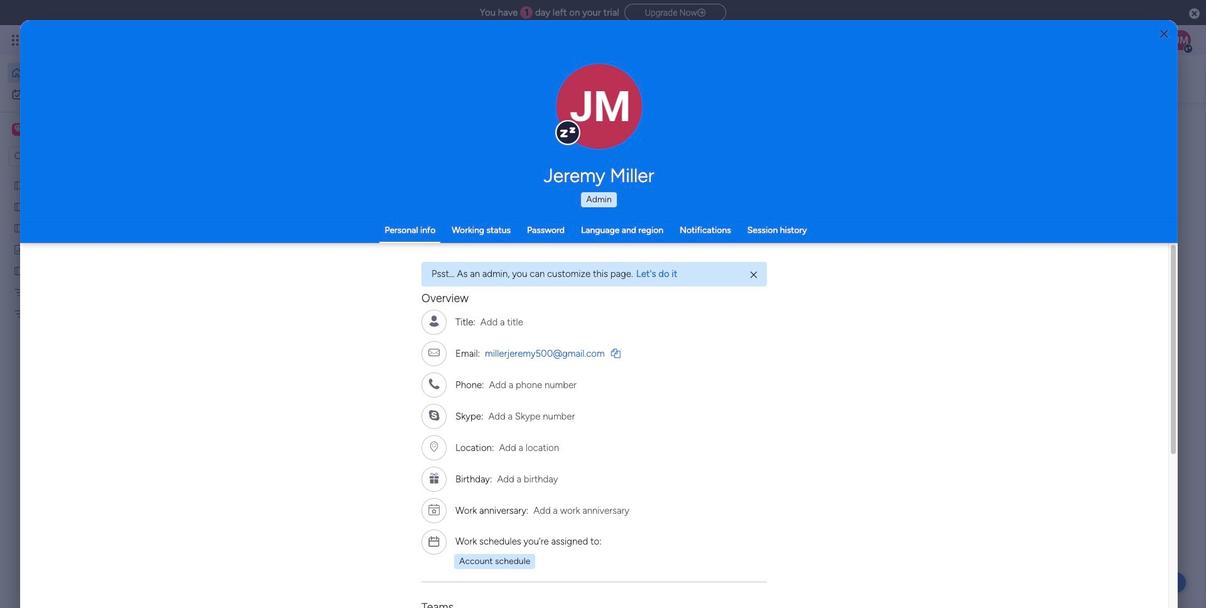 Task type: locate. For each thing, give the bounding box(es) containing it.
shareable board image
[[13, 179, 25, 191], [422, 255, 436, 268]]

option
[[8, 63, 153, 83], [8, 84, 153, 104], [0, 174, 160, 176]]

1 vertical spatial shareable board image
[[422, 255, 436, 268]]

0 horizontal spatial workspace image
[[12, 123, 25, 136]]

0 horizontal spatial component image
[[422, 274, 434, 286]]

2 component image from the left
[[597, 274, 608, 286]]

1 vertical spatial workspace image
[[604, 493, 635, 523]]

Search in workspace field
[[26, 149, 105, 164]]

workspace image
[[14, 123, 23, 136]]

1 component image from the left
[[422, 274, 434, 286]]

list box
[[0, 172, 160, 494]]

0 vertical spatial option
[[8, 63, 153, 83]]

1 horizontal spatial shareable board image
[[422, 255, 436, 268]]

public board image up public dashboard image
[[13, 201, 25, 212]]

1 horizontal spatial public board image
[[771, 255, 785, 268]]

public board image down public dashboard image
[[13, 265, 25, 277]]

public board image
[[13, 201, 25, 212], [771, 255, 785, 268]]

1 horizontal spatial component image
[[597, 274, 608, 286]]

2 horizontal spatial component image
[[771, 274, 783, 286]]

workspace image
[[12, 123, 25, 136], [604, 493, 635, 523]]

0 vertical spatial public board image
[[13, 201, 25, 212]]

public board image right 'add to favorites' image
[[771, 255, 785, 268]]

public board image right remove from favorites image
[[597, 255, 611, 268]]

1 horizontal spatial workspace image
[[604, 493, 635, 523]]

remove from favorites image
[[554, 255, 567, 267]]

public board image
[[13, 222, 25, 234], [597, 255, 611, 268], [13, 265, 25, 277]]

component image
[[422, 274, 434, 286], [597, 274, 608, 286], [771, 274, 783, 286]]

0 horizontal spatial shareable board image
[[13, 179, 25, 191]]

1 vertical spatial public board image
[[771, 255, 785, 268]]

public board image inside quick search results list box
[[771, 255, 785, 268]]

dapulse rightstroke image
[[698, 8, 706, 18]]



Task type: vqa. For each thing, say whether or not it's contained in the screenshot.
Shareable board Image
yes



Task type: describe. For each thing, give the bounding box(es) containing it.
2 vertical spatial option
[[0, 174, 160, 176]]

public dashboard image
[[13, 243, 25, 255]]

copied! image
[[611, 349, 621, 358]]

select product image
[[11, 34, 24, 47]]

0 vertical spatial shareable board image
[[13, 179, 25, 191]]

0 vertical spatial workspace image
[[12, 123, 25, 136]]

jeremy miller image
[[1172, 30, 1192, 50]]

add to favorites image
[[729, 255, 741, 267]]

public board image up public dashboard image
[[13, 222, 25, 234]]

dapulse close image
[[1190, 8, 1201, 20]]

close image
[[1161, 29, 1169, 39]]

3 component image from the left
[[771, 274, 783, 286]]

quick search results list box
[[232, 143, 938, 309]]

dapulse x slim image
[[751, 270, 758, 281]]

workspace selection element
[[12, 122, 105, 138]]

0 horizontal spatial public board image
[[13, 201, 25, 212]]

1 vertical spatial option
[[8, 84, 153, 104]]

component image for shareable board image to the bottom
[[422, 274, 434, 286]]

component image for public board image right of remove from favorites image
[[597, 274, 608, 286]]



